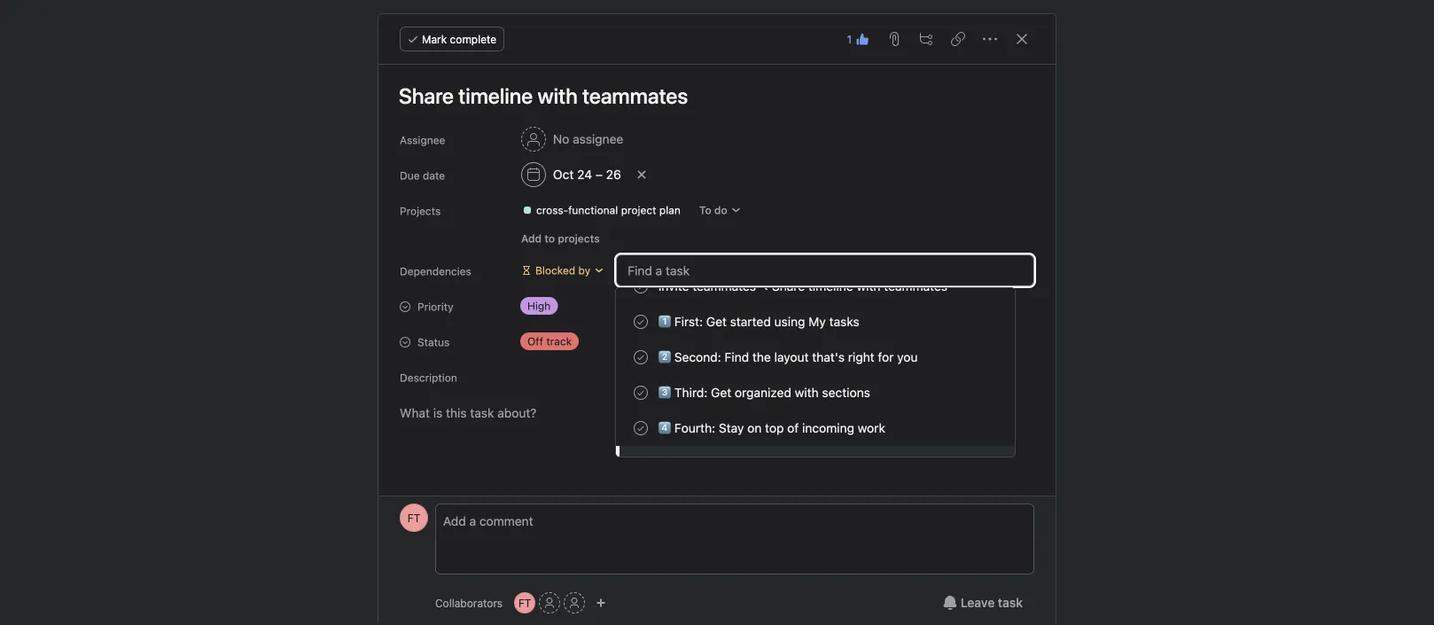 Task type: describe. For each thing, give the bounding box(es) containing it.
started
[[730, 314, 771, 329]]

2️⃣ second: find the layout that's right for you
[[659, 350, 918, 364]]

leave task
[[961, 595, 1023, 610]]

cross-
[[536, 204, 568, 216]]

clear due date image
[[637, 169, 647, 180]]

off track
[[528, 335, 572, 348]]

attachments: add a file to this task, share timeline with teammates image
[[888, 32, 902, 46]]

project
[[621, 204, 657, 216]]

share timeline with teammates
[[772, 279, 948, 294]]

on
[[748, 421, 762, 435]]

due date
[[400, 169, 445, 182]]

dependencies
[[400, 265, 472, 278]]

the
[[753, 350, 771, 364]]

date
[[423, 169, 445, 182]]

add to projects button
[[513, 226, 608, 251]]

for
[[878, 350, 894, 364]]

Task Name text field
[[388, 75, 1035, 116]]

priority
[[418, 301, 454, 313]]

off track button
[[513, 329, 620, 354]]

fifth:
[[675, 456, 704, 471]]

add subtask image
[[920, 32, 934, 46]]

oct 24 – 26
[[553, 167, 621, 182]]

add to projects
[[521, 232, 600, 245]]

4️⃣
[[659, 421, 671, 435]]

1 vertical spatial ft button
[[514, 592, 536, 614]]

copy task link image
[[951, 32, 966, 46]]

24
[[577, 167, 592, 182]]

complete
[[450, 33, 497, 45]]

stay
[[719, 421, 744, 435]]

invite teammates
[[659, 279, 756, 294]]

2️⃣
[[659, 350, 671, 364]]

mark
[[422, 33, 447, 45]]

do
[[715, 204, 728, 216]]

mark complete
[[422, 33, 497, 45]]

to do button
[[692, 198, 750, 223]]

blocked
[[536, 264, 576, 277]]

ft for bottommost 'ft' button
[[519, 597, 531, 609]]

share
[[772, 279, 805, 294]]

oct
[[553, 167, 574, 182]]

invite
[[659, 279, 689, 294]]

no
[[553, 132, 570, 146]]

functional
[[568, 204, 618, 216]]

sections
[[822, 385, 871, 400]]

3️⃣ third: get organized with sections
[[659, 385, 871, 400]]

timeline
[[809, 279, 854, 294]]

by inside popup button
[[579, 264, 591, 277]]

to
[[545, 232, 555, 245]]

top
[[765, 421, 784, 435]]

in
[[862, 456, 872, 471]]

that's
[[813, 350, 845, 364]]

get for third:
[[711, 385, 732, 400]]

status
[[418, 336, 450, 348]]

track
[[547, 335, 572, 348]]

incoming
[[803, 421, 855, 435]]

collaborating
[[784, 456, 858, 471]]

right
[[848, 350, 875, 364]]

leave task button
[[932, 587, 1035, 619]]

5️⃣ fifth: save time by collaborating in asana option
[[616, 446, 1015, 482]]

add or remove collaborators image
[[596, 598, 607, 608]]

you
[[898, 350, 918, 364]]

3️⃣
[[659, 385, 671, 400]]

plan
[[660, 204, 681, 216]]

high button
[[513, 294, 620, 318]]

get for first:
[[707, 314, 727, 329]]

task
[[998, 595, 1023, 610]]

1
[[847, 33, 852, 45]]

no assignee button
[[513, 123, 632, 155]]



Task type: vqa. For each thing, say whether or not it's contained in the screenshot.
'MARK COMPLETE' checkbox associated with fourth list item from the bottom
no



Task type: locate. For each thing, give the bounding box(es) containing it.
main content containing no assignee
[[380, 65, 1054, 625]]

share timeline with teammates dialog
[[379, 14, 1056, 625]]

26
[[606, 167, 621, 182]]

teammates
[[693, 279, 756, 294], [884, 279, 948, 294]]

of
[[788, 421, 799, 435]]

with up the 'of' in the bottom of the page
[[795, 385, 819, 400]]

tasks
[[830, 314, 860, 329]]

0 horizontal spatial by
[[579, 264, 591, 277]]

teammates up 'you'
[[884, 279, 948, 294]]

0 horizontal spatial ft
[[408, 512, 421, 524]]

my
[[809, 314, 826, 329]]

1 vertical spatial ft
[[519, 597, 531, 609]]

blocked by button
[[513, 258, 613, 283]]

to
[[700, 204, 712, 216]]

assignee
[[573, 132, 624, 146]]

4️⃣ fourth: stay on top of incoming work
[[659, 421, 886, 435]]

third:
[[675, 385, 708, 400]]

1️⃣ first: get started using my tasks
[[659, 314, 860, 329]]

5️⃣
[[659, 456, 671, 471]]

0 vertical spatial with
[[857, 279, 881, 294]]

1 vertical spatial get
[[711, 385, 732, 400]]

more actions for this task image
[[983, 32, 998, 46]]

cross-functional project plan link
[[515, 201, 688, 219]]

get right third:
[[711, 385, 732, 400]]

fourth:
[[675, 421, 716, 435]]

by right the blocked
[[579, 264, 591, 277]]

Find a task text field
[[616, 254, 1035, 286]]

ft button
[[400, 504, 428, 532], [514, 592, 536, 614]]

by inside option
[[767, 456, 780, 471]]

no assignee
[[553, 132, 624, 146]]

0 horizontal spatial ft button
[[400, 504, 428, 532]]

high
[[528, 300, 551, 312]]

collapse task pane image
[[1015, 32, 1030, 46]]

with
[[857, 279, 881, 294], [795, 385, 819, 400]]

0 horizontal spatial with
[[795, 385, 819, 400]]

5️⃣ fifth: save time by collaborating in asana
[[659, 456, 910, 471]]

main content
[[380, 65, 1054, 625]]

1 teammates from the left
[[693, 279, 756, 294]]

collaborators
[[435, 597, 503, 609]]

using
[[775, 314, 806, 329]]

first:
[[675, 314, 703, 329]]

0 vertical spatial by
[[579, 264, 591, 277]]

1 horizontal spatial ft button
[[514, 592, 536, 614]]

0 vertical spatial get
[[707, 314, 727, 329]]

1 horizontal spatial ft
[[519, 597, 531, 609]]

layout
[[775, 350, 809, 364]]

2 teammates from the left
[[884, 279, 948, 294]]

work
[[858, 421, 886, 435]]

ft
[[408, 512, 421, 524], [519, 597, 531, 609]]

1️⃣
[[659, 314, 671, 329]]

ft for leftmost 'ft' button
[[408, 512, 421, 524]]

due
[[400, 169, 420, 182]]

projects
[[400, 205, 441, 217]]

cross-functional project plan
[[536, 204, 681, 216]]

projects
[[558, 232, 600, 245]]

to do
[[700, 204, 728, 216]]

leave
[[961, 595, 995, 610]]

organized
[[735, 385, 792, 400]]

off
[[528, 335, 544, 348]]

second:
[[675, 350, 722, 364]]

0 vertical spatial ft button
[[400, 504, 428, 532]]

add
[[521, 232, 542, 245]]

description
[[400, 372, 457, 384]]

save
[[707, 456, 735, 471]]

get
[[707, 314, 727, 329], [711, 385, 732, 400]]

1 horizontal spatial teammates
[[884, 279, 948, 294]]

teammates up started
[[693, 279, 756, 294]]

by
[[579, 264, 591, 277], [767, 456, 780, 471]]

get right first:
[[707, 314, 727, 329]]

time
[[738, 456, 763, 471]]

0 horizontal spatial teammates
[[693, 279, 756, 294]]

–
[[596, 167, 603, 182]]

1 horizontal spatial by
[[767, 456, 780, 471]]

find
[[725, 350, 749, 364]]

blocked by
[[536, 264, 591, 277]]

1 horizontal spatial with
[[857, 279, 881, 294]]

main content inside share timeline with teammates dialog
[[380, 65, 1054, 625]]

1 vertical spatial with
[[795, 385, 819, 400]]

1 button
[[842, 27, 875, 51]]

mark complete button
[[400, 27, 505, 51]]

assignee
[[400, 134, 446, 146]]

by right time
[[767, 456, 780, 471]]

1 vertical spatial by
[[767, 456, 780, 471]]

0 vertical spatial ft
[[408, 512, 421, 524]]

with right timeline
[[857, 279, 881, 294]]

asana
[[875, 456, 910, 471]]



